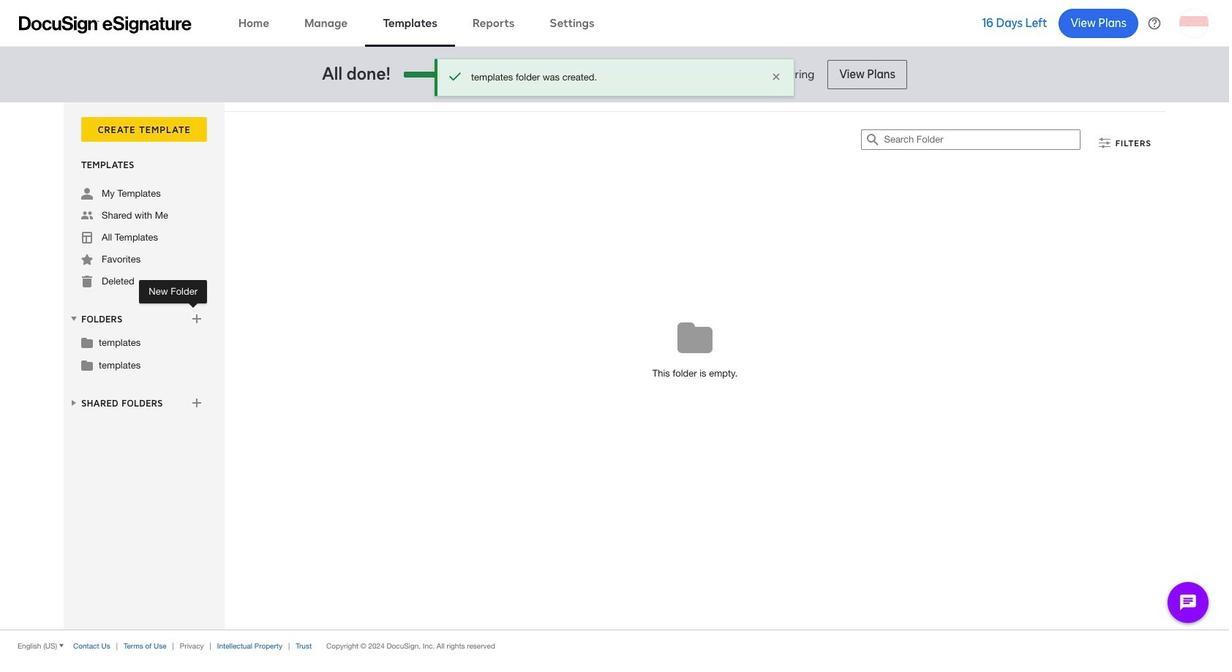 Task type: describe. For each thing, give the bounding box(es) containing it.
your uploaded profile image image
[[1179, 8, 1209, 38]]

view folders image
[[68, 313, 80, 325]]

folder image
[[81, 337, 93, 348]]

more info region
[[0, 630, 1229, 661]]

tooltip inside secondary navigation region
[[139, 280, 207, 304]]

star filled image
[[81, 254, 93, 266]]



Task type: vqa. For each thing, say whether or not it's contained in the screenshot.
docusignlogo
no



Task type: locate. For each thing, give the bounding box(es) containing it.
user image
[[81, 188, 93, 200]]

trash image
[[81, 276, 93, 288]]

folder image
[[81, 359, 93, 371]]

tooltip
[[139, 280, 207, 304]]

templates image
[[81, 232, 93, 244]]

status
[[471, 71, 760, 84]]

secondary navigation region
[[64, 102, 1169, 630]]

docusign esignature image
[[19, 16, 192, 33]]

shared image
[[81, 210, 93, 222]]

view shared folders image
[[68, 397, 80, 409]]

Search Folder text field
[[884, 130, 1080, 149]]



